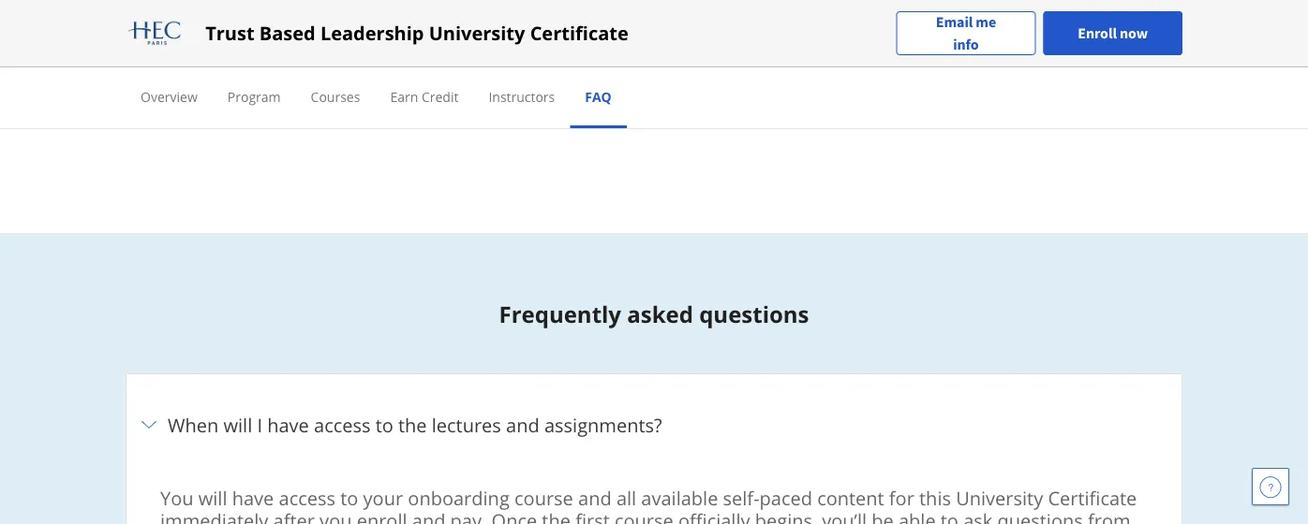 Task type: locate. For each thing, give the bounding box(es) containing it.
1 horizontal spatial certificate
[[1048, 485, 1137, 511]]

after
[[273, 508, 315, 525]]

the inside dropdown button
[[398, 412, 427, 438]]

1 horizontal spatial to
[[376, 412, 393, 438]]

when will i have access to the lectures and assignments?
[[168, 412, 667, 438]]

0 horizontal spatial the
[[398, 412, 427, 438]]

list item containing when will i have access to the lectures and assignments?
[[126, 374, 1183, 525]]

earn credit
[[390, 88, 459, 105]]

to
[[376, 412, 393, 438], [340, 485, 358, 511], [941, 508, 959, 525]]

earn
[[390, 88, 418, 105]]

1 horizontal spatial course
[[615, 508, 674, 525]]

will inside you will have access to your onboarding course and all available self-paced content for this university certificate immediately after you enroll and pay. once the first course officially begins, you'll be able to ask questions fro
[[198, 485, 227, 511]]

have down i
[[232, 485, 274, 511]]

0 horizontal spatial certificate
[[530, 20, 629, 46]]

1 vertical spatial access
[[279, 485, 336, 511]]

and left all
[[578, 485, 612, 511]]

1 vertical spatial university
[[956, 485, 1043, 511]]

once
[[492, 508, 537, 525]]

2 horizontal spatial and
[[578, 485, 612, 511]]

email
[[936, 13, 973, 31]]

university up credit
[[429, 20, 525, 46]]

university
[[429, 20, 525, 46], [956, 485, 1043, 511]]

instructors
[[489, 88, 555, 105]]

1 vertical spatial will
[[198, 485, 227, 511]]

1 horizontal spatial questions
[[998, 508, 1083, 525]]

access left your
[[279, 485, 336, 511]]

me
[[976, 13, 996, 31]]

1 vertical spatial have
[[232, 485, 274, 511]]

i
[[257, 412, 262, 438]]

0 horizontal spatial university
[[429, 20, 525, 46]]

immediately
[[160, 508, 268, 525]]

when
[[168, 412, 219, 438]]

will
[[224, 412, 252, 438], [198, 485, 227, 511]]

now
[[1120, 24, 1148, 43]]

valérie
[[253, 29, 319, 55]]

onboarding
[[408, 485, 510, 511]]

your
[[363, 485, 403, 511]]

faq link
[[585, 88, 612, 105]]

0 horizontal spatial questions
[[699, 299, 809, 330]]

1 horizontal spatial the
[[542, 508, 571, 525]]

course right first
[[615, 508, 674, 525]]

courses link
[[311, 88, 360, 105]]

certificate inside you will have access to your onboarding course and all available self-paced content for this university certificate immediately after you enroll and pay. once the first course officially begins, you'll be able to ask questions fro
[[1048, 485, 1137, 511]]

help center image
[[1260, 476, 1282, 499]]

the
[[398, 412, 427, 438], [542, 508, 571, 525]]

access right i
[[314, 412, 371, 438]]

chevron right image
[[138, 414, 160, 437]]

when will i have access to the lectures and assignments? button
[[138, 386, 1171, 465]]

you
[[320, 508, 352, 525]]

email me info button
[[897, 11, 1036, 56]]

to left the ask
[[941, 508, 959, 525]]

assignments?
[[544, 412, 662, 438]]

you'll
[[822, 508, 867, 525]]

to up your
[[376, 412, 393, 438]]

and inside dropdown button
[[506, 412, 540, 438]]

1 vertical spatial questions
[[998, 508, 1083, 525]]

university right this
[[956, 485, 1043, 511]]

0 horizontal spatial and
[[412, 508, 446, 525]]

you will have access to your onboarding course and all available self-paced content for this university certificate immediately after you enroll and pay. once the first course officially begins, you'll be able to ask questions fro
[[160, 485, 1137, 525]]

access
[[314, 412, 371, 438], [279, 485, 336, 511]]

lectures
[[432, 412, 501, 438]]

asked
[[627, 299, 693, 330]]

course left first
[[515, 485, 573, 511]]

you
[[160, 485, 194, 511]]

and for course
[[578, 485, 612, 511]]

1 horizontal spatial university
[[956, 485, 1043, 511]]

valérie gauthier
[[253, 29, 407, 55]]

2 horizontal spatial to
[[941, 508, 959, 525]]

this
[[919, 485, 951, 511]]

access inside you will have access to your onboarding course and all available self-paced content for this university certificate immediately after you enroll and pay. once the first course officially begins, you'll be able to ask questions fro
[[279, 485, 336, 511]]

instructors link
[[489, 88, 555, 105]]

will right you
[[198, 485, 227, 511]]

all
[[617, 485, 636, 511]]

have right i
[[267, 412, 309, 438]]

based
[[259, 20, 316, 46]]

1 vertical spatial certificate
[[1048, 485, 1137, 511]]

have
[[267, 412, 309, 438], [232, 485, 274, 511]]

0 vertical spatial the
[[398, 412, 427, 438]]

list item
[[126, 374, 1183, 525]]

ask
[[964, 508, 993, 525]]

0 vertical spatial certificate
[[530, 20, 629, 46]]

first
[[576, 508, 610, 525]]

1 horizontal spatial and
[[506, 412, 540, 438]]

and left pay.
[[412, 508, 446, 525]]

questions
[[699, 299, 809, 330], [998, 508, 1083, 525]]

will left i
[[224, 412, 252, 438]]

0 vertical spatial will
[[224, 412, 252, 438]]

1 vertical spatial the
[[542, 508, 571, 525]]

to left your
[[340, 485, 358, 511]]

will for you
[[198, 485, 227, 511]]

the left first
[[542, 508, 571, 525]]

will inside when will i have access to the lectures and assignments? dropdown button
[[224, 412, 252, 438]]

university inside you will have access to your onboarding course and all available self-paced content for this university certificate immediately after you enroll and pay. once the first course officially begins, you'll be able to ask questions fro
[[956, 485, 1043, 511]]

certificate
[[530, 20, 629, 46], [1048, 485, 1137, 511]]

and
[[506, 412, 540, 438], [578, 485, 612, 511], [412, 508, 446, 525]]

0 vertical spatial access
[[314, 412, 371, 438]]

the left lectures
[[398, 412, 427, 438]]

begins,
[[755, 508, 817, 525]]

access inside dropdown button
[[314, 412, 371, 438]]

course
[[515, 485, 573, 511], [615, 508, 674, 525]]

and right lectures
[[506, 412, 540, 438]]

and for lectures
[[506, 412, 540, 438]]

0 vertical spatial have
[[267, 412, 309, 438]]

paced
[[760, 485, 813, 511]]



Task type: describe. For each thing, give the bounding box(es) containing it.
0 horizontal spatial course
[[515, 485, 573, 511]]

officially
[[678, 508, 750, 525]]

will for when
[[224, 412, 252, 438]]

have inside you will have access to your onboarding course and all available self-paced content for this university certificate immediately after you enroll and pay. once the first course officially begins, you'll be able to ask questions fro
[[232, 485, 274, 511]]

pay.
[[450, 508, 487, 525]]

able
[[899, 508, 936, 525]]

enroll
[[357, 508, 407, 525]]

valérie gauthier image
[[126, 16, 231, 121]]

to inside when will i have access to the lectures and assignments? dropdown button
[[376, 412, 393, 438]]

trust based leadership university certificate
[[205, 20, 629, 46]]

earn credit link
[[390, 88, 459, 105]]

trust
[[205, 20, 255, 46]]

courses
[[311, 88, 360, 105]]

certificate menu element
[[126, 67, 1183, 128]]

0 vertical spatial university
[[429, 20, 525, 46]]

associate professor
[[253, 67, 390, 87]]

0 horizontal spatial to
[[340, 485, 358, 511]]

the inside you will have access to your onboarding course and all available self-paced content for this university certificate immediately after you enroll and pay. once the first course officially begins, you'll be able to ask questions fro
[[542, 508, 571, 525]]

enroll
[[1078, 24, 1117, 43]]

be
[[872, 508, 894, 525]]

program
[[228, 88, 281, 105]]

questions inside you will have access to your onboarding course and all available self-paced content for this university certificate immediately after you enroll and pay. once the first course officially begins, you'll be able to ask questions fro
[[998, 508, 1083, 525]]

associate
[[253, 67, 319, 87]]

frequently
[[499, 299, 621, 330]]

available
[[641, 485, 718, 511]]

for
[[889, 485, 915, 511]]

credit
[[422, 88, 459, 105]]

have inside dropdown button
[[267, 412, 309, 438]]

content
[[817, 485, 884, 511]]

self-
[[723, 485, 760, 511]]

email me info
[[936, 13, 996, 54]]

program link
[[228, 88, 281, 105]]

info
[[953, 35, 979, 54]]

overview link
[[141, 88, 198, 105]]

enroll now
[[1078, 24, 1148, 43]]

leadership
[[320, 20, 424, 46]]

professor
[[323, 67, 390, 87]]

enroll now button
[[1043, 11, 1183, 55]]

hec paris image
[[126, 18, 183, 48]]

frequently asked questions
[[499, 299, 809, 330]]

gauthier
[[324, 29, 407, 55]]

overview
[[141, 88, 198, 105]]

0 vertical spatial questions
[[699, 299, 809, 330]]

faq
[[585, 88, 612, 105]]



Task type: vqa. For each thing, say whether or not it's contained in the screenshot.
THE PROGRAM
yes



